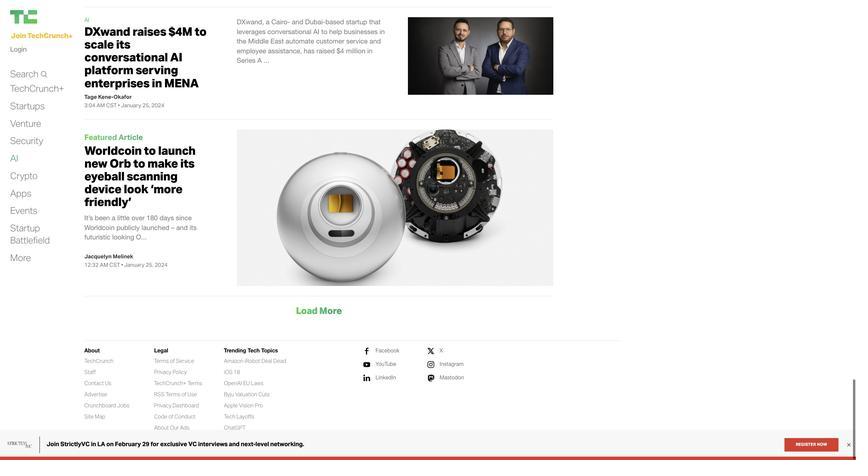Task type: vqa. For each thing, say whether or not it's contained in the screenshot.
conduct
yes



Task type: describe. For each thing, give the bounding box(es) containing it.
eu
[[243, 380, 250, 387]]

chatgpt
[[224, 424, 246, 431]]

techcrunch inside join techcrunch +
[[27, 31, 68, 40]]

venture link
[[10, 117, 41, 129]]

privacy for privacy dashboard
[[154, 402, 171, 409]]

tech inside trending tech topics link
[[248, 347, 260, 354]]

to right orb at the left of the page
[[133, 156, 145, 171]]

east
[[271, 37, 284, 45]]

3:04
[[84, 102, 95, 109]]

use
[[188, 391, 197, 398]]

it's
[[84, 214, 93, 222]]

its inside featured article worldcoin to launch new orb to make its eyeball scanning device look 'more friendly'
[[180, 156, 195, 171]]

cst inside jacquelyn melinek 12:32 am cst • january 25, 2024
[[109, 262, 120, 268]]

customer
[[316, 37, 345, 45]]

am inside jacquelyn melinek 12:32 am cst • january 25, 2024
[[100, 262, 108, 268]]

startups link
[[10, 100, 45, 112]]

login
[[10, 45, 27, 53]]

conduct
[[174, 413, 195, 420]]

more inside button
[[319, 305, 342, 317]]

worldcoin inside featured article worldcoin to launch new orb to make its eyeball scanning device look 'more friendly'
[[84, 143, 142, 158]]

site map
[[84, 413, 105, 420]]

orb
[[110, 156, 131, 171]]

startup battlefield
[[10, 222, 50, 246]]

techcrunch image
[[10, 10, 37, 24]]

launch
[[158, 143, 195, 158]]

amazon irobot deal dead
[[224, 358, 286, 364]]

security
[[10, 135, 43, 147]]

youtube
[[376, 361, 396, 367]]

crypto link
[[10, 170, 38, 182]]

2024 inside jacquelyn melinek 12:32 am cst • january 25, 2024
[[155, 262, 168, 268]]

crypto
[[10, 170, 38, 182]]

about for about our ads
[[154, 424, 169, 431]]

byju valuation cuts
[[224, 391, 270, 398]]

code of conduct
[[154, 413, 195, 420]]

futuristic
[[84, 233, 110, 241]]

million
[[346, 47, 366, 55]]

ios
[[224, 369, 233, 376]]

wordpress
[[184, 444, 207, 449]]

$4
[[337, 47, 344, 55]]

instagram image
[[428, 361, 434, 368]]

of for conduct
[[168, 413, 173, 420]]

startup
[[10, 222, 40, 234]]

©
[[84, 444, 88, 449]]

ai inside dxwand, a cairo- and dubai-based startup that leverages conversational ai to help businesses in the middle east automate customer service and employee assistance, has raised $4 million in series a ...
[[313, 28, 319, 35]]

$4m
[[169, 24, 192, 39]]

youtube image
[[363, 361, 370, 368]]

topics
[[261, 347, 278, 354]]

conversational inside ai dxwand raises $4m to scale its conversational ai platform serving enterprises in mena tage kene-okafor 3:04 am cst • january 25, 2024
[[84, 50, 168, 65]]

new
[[84, 156, 107, 171]]

and inside it's been a little over 180 days since worldcoin publicly launched – and its futuristic looking o...
[[176, 224, 188, 231]]

0 vertical spatial in
[[380, 28, 385, 35]]

advertise link
[[84, 391, 107, 398]]

its inside it's been a little over 180 days since worldcoin publicly launched – and its futuristic looking o...
[[190, 224, 197, 231]]

privacy dashboard link
[[154, 402, 199, 409]]

jacquelyn
[[84, 253, 112, 260]]

ios 18 link
[[224, 369, 240, 376]]

chatgpt link
[[224, 424, 246, 432]]

• inside ai dxwand raises $4m to scale its conversational ai platform serving enterprises in mena tage kene-okafor 3:04 am cst • january 25, 2024
[[118, 102, 120, 109]]

terms for rss terms of use
[[166, 391, 180, 398]]

events
[[10, 205, 37, 216]]

trending
[[224, 347, 246, 354]]

yahoo.
[[101, 444, 116, 449]]

days
[[160, 214, 174, 222]]

to up scanning
[[144, 143, 156, 158]]

amazon irobot deal dead link
[[224, 358, 286, 365]]

facebook image
[[363, 348, 370, 355]]

1 vertical spatial and
[[370, 37, 381, 45]]

raises
[[133, 24, 166, 39]]

ai down $4m
[[170, 50, 182, 65]]

worldcoin inside it's been a little over 180 days since worldcoin publicly launched – and its futuristic looking o...
[[84, 224, 115, 231]]

18
[[234, 369, 240, 376]]

a
[[257, 56, 262, 64]]

staff link
[[84, 369, 96, 376]]

amazon
[[224, 358, 243, 364]]

look
[[124, 182, 148, 196]]

site map link
[[84, 413, 105, 420]]

ai up dxwand
[[84, 17, 89, 23]]

the
[[237, 37, 246, 45]]

dead
[[273, 358, 286, 364]]

180
[[147, 214, 158, 222]]

featured
[[84, 132, 117, 142]]

privacy for privacy policy
[[154, 369, 171, 376]]

jacquelyn melinek link
[[84, 253, 133, 260]]

load more button
[[84, 296, 554, 325]]

2 vertical spatial 2024
[[89, 444, 100, 449]]

code
[[154, 413, 167, 420]]

0 vertical spatial ai link
[[84, 17, 89, 23]]

our
[[170, 424, 179, 431]]

12:32
[[84, 262, 99, 268]]

irobot
[[245, 358, 260, 364]]

privacy dashboard
[[154, 402, 199, 409]]

battlefield
[[10, 234, 50, 246]]

techcrunch+ terms
[[154, 380, 202, 387]]

x
[[440, 348, 443, 354]]

join
[[11, 31, 26, 40]]

by
[[178, 444, 183, 449]]

apple vision pro
[[224, 402, 263, 409]]

to inside dxwand, a cairo- and dubai-based startup that leverages conversational ai to help businesses in the middle east automate customer service and employee assistance, has raised $4 million in series a ...
[[321, 28, 327, 35]]

more link
[[10, 252, 31, 264]]

tech layoffs
[[224, 413, 254, 420]]

privacy policy
[[154, 369, 187, 376]]

since
[[176, 214, 192, 222]]

advertise
[[84, 391, 107, 398]]

dxwand
[[84, 24, 130, 39]]

january inside jacquelyn melinek 12:32 am cst • january 25, 2024
[[124, 262, 144, 268]]

businesses
[[344, 28, 378, 35]]

rss terms of use link
[[154, 391, 197, 398]]

apps link
[[10, 187, 31, 199]]

conversational inside dxwand, a cairo- and dubai-based startup that leverages conversational ai to help businesses in the middle east automate customer service and employee assistance, has raised $4 million in series a ...
[[268, 28, 311, 35]]

'more
[[151, 182, 183, 196]]



Task type: locate. For each thing, give the bounding box(es) containing it.
in left mena
[[152, 75, 162, 90]]

0 vertical spatial conversational
[[268, 28, 311, 35]]

privacy inside privacy dashboard link
[[154, 402, 171, 409]]

0 vertical spatial its
[[116, 37, 130, 52]]

about inside about our ads link
[[154, 424, 169, 431]]

startups
[[10, 100, 45, 112]]

0 horizontal spatial and
[[176, 224, 188, 231]]

2 vertical spatial of
[[168, 413, 173, 420]]

over
[[132, 214, 145, 222]]

0 horizontal spatial more
[[10, 252, 31, 263]]

apple vision pro link
[[224, 402, 263, 409]]

1 vertical spatial january
[[124, 262, 144, 268]]

0 horizontal spatial •
[[118, 102, 120, 109]]

1 horizontal spatial about
[[154, 424, 169, 431]]

0 vertical spatial 2024
[[151, 102, 164, 109]]

dubai-
[[305, 18, 325, 26]]

january down melinek
[[124, 262, 144, 268]]

legal link
[[154, 347, 168, 354]]

0 vertical spatial am
[[97, 102, 105, 109]]

kenyan lawmakers recommends for worldcoin shutdown in the country. image
[[237, 130, 554, 286]]

privacy
[[154, 369, 171, 376], [154, 402, 171, 409]]

1 vertical spatial 2024
[[155, 262, 168, 268]]

terms up use
[[188, 380, 202, 387]]

2024 inside ai dxwand raises $4m to scale its conversational ai platform serving enterprises in mena tage kene-okafor 3:04 am cst • january 25, 2024
[[151, 102, 164, 109]]

cairo-
[[271, 18, 290, 26]]

make
[[148, 156, 178, 171]]

a left little
[[112, 214, 115, 222]]

0 vertical spatial cst
[[106, 102, 117, 109]]

eyeball
[[84, 169, 124, 184]]

0 vertical spatial a
[[266, 18, 270, 26]]

2 worldcoin from the top
[[84, 224, 115, 231]]

techcrunch link containing techcrunch
[[84, 358, 113, 365]]

byju
[[224, 391, 234, 398]]

1 vertical spatial ai link
[[10, 152, 18, 164]]

0 horizontal spatial techcrunch link
[[10, 10, 78, 24]]

cst down tage kene-okafor link
[[106, 102, 117, 109]]

–
[[171, 224, 175, 231]]

.
[[216, 444, 217, 449]]

0 horizontal spatial techcrunch+
[[10, 82, 64, 94]]

publicly
[[116, 224, 140, 231]]

1 vertical spatial privacy
[[154, 402, 171, 409]]

1 vertical spatial its
[[180, 156, 195, 171]]

layoffs
[[237, 413, 254, 420]]

ai link up dxwand
[[84, 17, 89, 23]]

january inside ai dxwand raises $4m to scale its conversational ai platform serving enterprises in mena tage kene-okafor 3:04 am cst • january 25, 2024
[[121, 102, 141, 109]]

0 vertical spatial techcrunch link
[[10, 10, 78, 24]]

2 vertical spatial in
[[152, 75, 162, 90]]

load more
[[296, 305, 342, 317]]

1 vertical spatial about
[[154, 424, 169, 431]]

techcrunch link
[[10, 10, 78, 24], [84, 358, 113, 365]]

1 vertical spatial techcrunch+
[[154, 380, 186, 387]]

reserved.
[[137, 444, 156, 449]]

1 horizontal spatial techcrunch+
[[154, 380, 186, 387]]

in down that
[[380, 28, 385, 35]]

been
[[95, 214, 110, 222]]

contact
[[84, 380, 104, 387]]

1 vertical spatial worldcoin
[[84, 224, 115, 231]]

conversational up enterprises
[[84, 50, 168, 65]]

friendly'
[[84, 194, 131, 209]]

techcrunch+ for techcrunch+ terms
[[154, 380, 186, 387]]

and down businesses
[[370, 37, 381, 45]]

us
[[105, 380, 111, 387]]

ai down "dubai-"
[[313, 28, 319, 35]]

rss terms of use
[[154, 391, 197, 398]]

dashboard
[[173, 402, 199, 409]]

to right $4m
[[195, 24, 207, 39]]

25, inside ai dxwand raises $4m to scale its conversational ai platform serving enterprises in mena tage kene-okafor 3:04 am cst • january 25, 2024
[[142, 102, 150, 109]]

tech down apple
[[224, 413, 235, 420]]

about our ads
[[154, 424, 189, 431]]

and right –
[[176, 224, 188, 231]]

more down battlefield
[[10, 252, 31, 263]]

0 vertical spatial techcrunch+
[[10, 82, 64, 94]]

1 horizontal spatial a
[[266, 18, 270, 26]]

1 worldcoin from the top
[[84, 143, 142, 158]]

its right the scale at the left
[[116, 37, 130, 52]]

0 vertical spatial tech
[[248, 347, 260, 354]]

terms up privacy dashboard
[[166, 391, 180, 398]]

terms down legal link
[[154, 358, 169, 364]]

scale
[[84, 37, 114, 52]]

1 vertical spatial in
[[367, 47, 373, 55]]

tech
[[248, 347, 260, 354], [224, 413, 235, 420]]

1 horizontal spatial tech
[[248, 347, 260, 354]]

am down kene- on the top of page
[[97, 102, 105, 109]]

service
[[346, 37, 368, 45]]

techcrunch down about link
[[84, 358, 113, 364]]

0 horizontal spatial conversational
[[84, 50, 168, 65]]

0 vertical spatial of
[[170, 358, 175, 364]]

conversational down cairo-
[[268, 28, 311, 35]]

search image
[[40, 71, 47, 78]]

cst inside ai dxwand raises $4m to scale its conversational ai platform serving enterprises in mena tage kene-okafor 3:04 am cst • january 25, 2024
[[106, 102, 117, 109]]

0 vertical spatial •
[[118, 102, 120, 109]]

instagram
[[440, 361, 464, 367]]

its right make
[[180, 156, 195, 171]]

serving
[[136, 63, 178, 77]]

0 vertical spatial techcrunch
[[27, 31, 68, 40]]

raised
[[316, 47, 335, 55]]

1 horizontal spatial conversational
[[268, 28, 311, 35]]

a left cairo-
[[266, 18, 270, 26]]

in right million
[[367, 47, 373, 55]]

1 privacy from the top
[[154, 369, 171, 376]]

mastodon image
[[428, 375, 434, 382]]

ai link up crypto
[[10, 152, 18, 164]]

based
[[325, 18, 344, 26]]

powered
[[158, 444, 176, 449]]

2 privacy from the top
[[154, 402, 171, 409]]

linkedin
[[376, 375, 396, 381]]

• down melinek
[[121, 262, 123, 268]]

laws
[[251, 380, 264, 387]]

its down since
[[190, 224, 197, 231]]

about our ads link
[[154, 424, 189, 432]]

trending tech topics link
[[224, 347, 278, 354]]

mastodon
[[440, 375, 464, 381]]

2 vertical spatial and
[[176, 224, 188, 231]]

and right cairo-
[[292, 18, 303, 26]]

techcrunch+ down privacy policy link at the left of the page
[[154, 380, 186, 387]]

techcrunch+ for techcrunch+
[[10, 82, 64, 94]]

2 horizontal spatial and
[[370, 37, 381, 45]]

worldcoin
[[84, 143, 142, 158], [84, 224, 115, 231]]

startup battlefield link
[[10, 222, 50, 246]]

privacy down terms of service link
[[154, 369, 171, 376]]

1 horizontal spatial techcrunch
[[84, 358, 113, 364]]

series
[[237, 56, 256, 64]]

of up privacy policy
[[170, 358, 175, 364]]

1 vertical spatial tech
[[224, 413, 235, 420]]

...
[[264, 56, 269, 64]]

of left use
[[182, 391, 186, 398]]

1 vertical spatial techcrunch
[[84, 358, 113, 364]]

1 vertical spatial a
[[112, 214, 115, 222]]

byju valuation cuts link
[[224, 391, 270, 398]]

techcrunch
[[27, 31, 68, 40], [84, 358, 113, 364]]

1 vertical spatial am
[[100, 262, 108, 268]]

that
[[369, 18, 381, 26]]

0 vertical spatial worldcoin
[[84, 143, 142, 158]]

0 vertical spatial more
[[10, 252, 31, 263]]

legal
[[154, 347, 168, 354]]

0 horizontal spatial a
[[112, 214, 115, 222]]

wordpress vip link
[[184, 444, 216, 450]]

load
[[296, 305, 318, 317]]

has
[[304, 47, 315, 55]]

apple
[[224, 402, 238, 409]]

am down jacquelyn melinek link
[[100, 262, 108, 268]]

tage
[[84, 93, 97, 100]]

techcrunch link down about link
[[84, 358, 113, 365]]

contact us
[[84, 380, 111, 387]]

terms for techcrunch+ terms
[[188, 380, 202, 387]]

linkedin image
[[363, 375, 370, 382]]

1 vertical spatial 25,
[[146, 262, 153, 268]]

of for service
[[170, 358, 175, 364]]

about for about link
[[84, 347, 100, 354]]

events link
[[10, 205, 37, 217]]

rights
[[124, 444, 135, 449]]

to left help
[[321, 28, 327, 35]]

1 vertical spatial techcrunch link
[[84, 358, 113, 365]]

0 vertical spatial terms
[[154, 358, 169, 364]]

trending tech topics
[[224, 347, 278, 354]]

a inside dxwand, a cairo- and dubai-based startup that leverages conversational ai to help businesses in the middle east automate customer service and employee assistance, has raised $4 million in series a ...
[[266, 18, 270, 26]]

about down code
[[154, 424, 169, 431]]

am inside ai dxwand raises $4m to scale its conversational ai platform serving enterprises in mena tage kene-okafor 3:04 am cst • january 25, 2024
[[97, 102, 105, 109]]

1 vertical spatial cst
[[109, 262, 120, 268]]

vision
[[239, 402, 254, 409]]

more right the load
[[319, 305, 342, 317]]

0 vertical spatial privacy
[[154, 369, 171, 376]]

• inside jacquelyn melinek 12:32 am cst • january 25, 2024
[[121, 262, 123, 268]]

1 vertical spatial terms
[[188, 380, 202, 387]]

2 vertical spatial terms
[[166, 391, 180, 398]]

1 vertical spatial conversational
[[84, 50, 168, 65]]

1 vertical spatial of
[[182, 391, 186, 398]]

2 vertical spatial its
[[190, 224, 197, 231]]

security link
[[10, 135, 43, 147]]

and
[[292, 18, 303, 26], [370, 37, 381, 45], [176, 224, 188, 231]]

ads
[[180, 424, 189, 431]]

0 vertical spatial and
[[292, 18, 303, 26]]

terms of service
[[154, 358, 194, 364]]

techcrunch+ down search icon
[[10, 82, 64, 94]]

featured article worldcoin to launch new orb to make its eyeball scanning device look 'more friendly'
[[84, 132, 195, 209]]

tech layoffs link
[[224, 413, 254, 420]]

0 horizontal spatial in
[[152, 75, 162, 90]]

privacy inside privacy policy link
[[154, 369, 171, 376]]

cst down jacquelyn melinek link
[[109, 262, 120, 268]]

january down okafor
[[121, 102, 141, 109]]

employee
[[237, 47, 266, 55]]

0 horizontal spatial about
[[84, 347, 100, 354]]

looking
[[112, 233, 134, 241]]

1 vertical spatial •
[[121, 262, 123, 268]]

+
[[68, 32, 73, 40]]

its
[[116, 37, 130, 52], [180, 156, 195, 171], [190, 224, 197, 231]]

0 vertical spatial 25,
[[142, 102, 150, 109]]

0 horizontal spatial tech
[[224, 413, 235, 420]]

1 vertical spatial more
[[319, 305, 342, 317]]

openai eu laws link
[[224, 380, 264, 387]]

crunchboard
[[84, 402, 116, 409]]

ai up crypto
[[10, 152, 18, 164]]

0 horizontal spatial techcrunch
[[27, 31, 68, 40]]

worldcoin up futuristic on the bottom left of the page
[[84, 224, 115, 231]]

policy
[[173, 369, 187, 376]]

a inside it's been a little over 180 days since worldcoin publicly launched – and its futuristic looking o...
[[112, 214, 115, 222]]

to inside ai dxwand raises $4m to scale its conversational ai platform serving enterprises in mena tage kene-okafor 3:04 am cst • january 25, 2024
[[195, 24, 207, 39]]

about up staff
[[84, 347, 100, 354]]

techcrunch link up join techcrunch +
[[10, 10, 78, 24]]

vip
[[208, 444, 216, 449]]

to
[[195, 24, 207, 39], [321, 28, 327, 35], [144, 143, 156, 158], [133, 156, 145, 171]]

1 horizontal spatial •
[[121, 262, 123, 268]]

0 vertical spatial about
[[84, 347, 100, 354]]

rss
[[154, 391, 165, 398]]

device
[[84, 182, 121, 196]]

worldcoin down featured
[[84, 143, 142, 158]]

0 horizontal spatial ai link
[[10, 152, 18, 164]]

1 horizontal spatial more
[[319, 305, 342, 317]]

tech up irobot
[[248, 347, 260, 354]]

• down okafor
[[118, 102, 120, 109]]

2 horizontal spatial in
[[380, 28, 385, 35]]

of right code
[[168, 413, 173, 420]]

its inside ai dxwand raises $4m to scale its conversational ai platform serving enterprises in mena tage kene-okafor 3:04 am cst • january 25, 2024
[[116, 37, 130, 52]]

1 horizontal spatial techcrunch link
[[84, 358, 113, 365]]

techcrunch right join
[[27, 31, 68, 40]]

privacy up code
[[154, 402, 171, 409]]

25, inside jacquelyn melinek 12:32 am cst • january 25, 2024
[[146, 262, 153, 268]]

leverages
[[237, 28, 266, 35]]

jacquelyn melinek 12:32 am cst • january 25, 2024
[[84, 253, 168, 268]]

am
[[97, 102, 105, 109], [100, 262, 108, 268]]

in inside ai dxwand raises $4m to scale its conversational ai platform serving enterprises in mena tage kene-okafor 3:04 am cst • january 25, 2024
[[152, 75, 162, 90]]

1 horizontal spatial and
[[292, 18, 303, 26]]

assistance,
[[268, 47, 302, 55]]

1 horizontal spatial in
[[367, 47, 373, 55]]

service
[[176, 358, 194, 364]]

x image
[[428, 348, 434, 355]]

0 vertical spatial january
[[121, 102, 141, 109]]

1 horizontal spatial ai link
[[84, 17, 89, 23]]

tage kene-okafor link
[[84, 93, 132, 100]]



